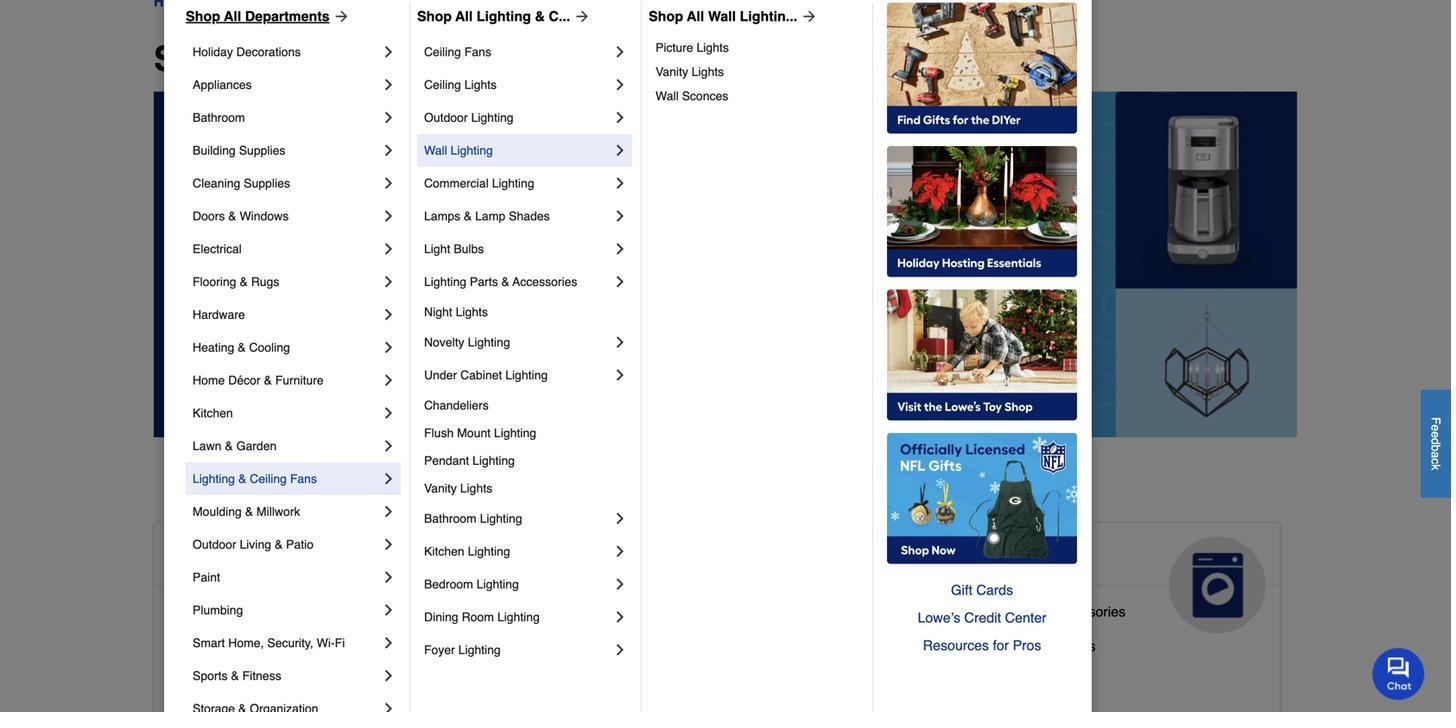 Task type: locate. For each thing, give the bounding box(es) containing it.
vanity lights down pendant lighting
[[424, 481, 493, 495]]

doors
[[193, 209, 225, 223]]

livestock supplies link
[[554, 627, 668, 662]]

accessories inside appliance parts & accessories link
[[1052, 604, 1126, 620]]

accessories inside lighting parts & accessories link
[[513, 275, 578, 289]]

departments for shop all departments
[[302, 39, 514, 79]]

chevron right image for lighting & ceiling fans
[[380, 470, 398, 487]]

c
[[1430, 458, 1444, 464]]

e up the d
[[1430, 424, 1444, 431]]

& left patio
[[275, 537, 283, 551]]

0 horizontal spatial fans
[[290, 472, 317, 486]]

outdoor lighting link
[[424, 101, 612, 134]]

appliances down holiday
[[193, 78, 252, 92]]

shop all lighting & c... link
[[417, 6, 591, 27]]

3 accessible from the top
[[169, 638, 235, 654]]

0 horizontal spatial outdoor
[[193, 537, 236, 551]]

commercial
[[424, 176, 489, 190]]

chevron right image for bathroom
[[380, 109, 398, 126]]

0 horizontal spatial shop
[[186, 8, 220, 24]]

lowe's credit center link
[[887, 604, 1078, 632]]

2 vertical spatial home
[[288, 673, 324, 689]]

lights up novelty lighting
[[456, 305, 488, 319]]

chevron right image for under cabinet lighting
[[612, 366, 629, 384]]

chevron right image for doors & windows
[[380, 207, 398, 225]]

0 vertical spatial supplies
[[239, 143, 286, 157]]

outdoor inside outdoor living & patio link
[[193, 537, 236, 551]]

0 vertical spatial vanity lights link
[[656, 60, 861, 84]]

lawn
[[193, 439, 222, 453]]

fans inside 'ceiling fans' link
[[465, 45, 492, 59]]

shop for shop all wall lightin...
[[649, 8, 684, 24]]

accessible down smart
[[169, 673, 235, 689]]

0 vertical spatial furniture
[[275, 373, 324, 387]]

chevron right image for smart home, security, wi-fi
[[380, 634, 398, 652]]

1 vertical spatial accessories
[[1052, 604, 1126, 620]]

0 horizontal spatial furniture
[[275, 373, 324, 387]]

0 vertical spatial wall
[[708, 8, 736, 24]]

ceiling for ceiling fans
[[424, 45, 461, 59]]

shop inside shop all departments link
[[186, 8, 220, 24]]

bathroom up kitchen lighting
[[424, 512, 477, 525]]

chevron right image for moulding & millwork
[[380, 503, 398, 520]]

light bulbs
[[424, 242, 484, 256]]

outdoor up wall lighting
[[424, 111, 468, 124]]

2 shop from the left
[[417, 8, 452, 24]]

lights down shop all wall lightin...
[[697, 41, 729, 54]]

ceiling for ceiling lights
[[424, 78, 461, 92]]

kitchen up bedroom lighting
[[424, 544, 465, 558]]

lights
[[697, 41, 729, 54], [692, 65, 724, 79], [465, 78, 497, 92], [456, 305, 488, 319], [460, 481, 493, 495]]

1 vertical spatial outdoor
[[193, 537, 236, 551]]

vanity lights link down lightin...
[[656, 60, 861, 84]]

chevron right image for holiday decorations
[[380, 43, 398, 60]]

1 e from the top
[[1430, 424, 1444, 431]]

2 vertical spatial wall
[[424, 143, 447, 157]]

1 vertical spatial wall
[[656, 89, 679, 103]]

shop up 'picture'
[[649, 8, 684, 24]]

vanity lights up wall sconces
[[656, 65, 724, 79]]

outdoor for outdoor living & patio
[[193, 537, 236, 551]]

& up wine
[[1039, 604, 1048, 620]]

vanity lights link down flush mount lighting link
[[424, 474, 629, 502]]

0 horizontal spatial appliances link
[[193, 68, 380, 101]]

rugs
[[251, 275, 279, 289]]

1 vertical spatial departments
[[302, 39, 514, 79]]

1 horizontal spatial kitchen
[[424, 544, 465, 558]]

beverage & wine chillers
[[939, 638, 1096, 654]]

furniture down heating & cooling link
[[275, 373, 324, 387]]

supplies
[[239, 143, 286, 157], [244, 176, 290, 190], [615, 631, 668, 647]]

lights down pendant lighting
[[460, 481, 493, 495]]

supplies up the windows
[[244, 176, 290, 190]]

outdoor
[[424, 111, 468, 124], [193, 537, 236, 551]]

0 vertical spatial fans
[[465, 45, 492, 59]]

bathroom up building
[[193, 111, 245, 124]]

vanity down pendant
[[424, 481, 457, 495]]

lighting up dining room lighting
[[477, 577, 519, 591]]

0 horizontal spatial bedroom
[[238, 638, 295, 654]]

0 vertical spatial departments
[[245, 8, 330, 24]]

lighting down bathroom lighting
[[468, 544, 510, 558]]

0 vertical spatial vanity lights
[[656, 65, 724, 79]]

bathroom up smart home, security, wi-fi
[[238, 604, 298, 620]]

ceiling up ceiling lights
[[424, 45, 461, 59]]

all inside shop all wall lightin... link
[[687, 8, 705, 24]]

1 horizontal spatial wall
[[656, 89, 679, 103]]

wall up picture lights
[[708, 8, 736, 24]]

pendant
[[424, 454, 469, 468]]

& left lamp
[[464, 209, 472, 223]]

4 accessible from the top
[[169, 673, 235, 689]]

pendant lighting link
[[424, 447, 629, 474]]

chandeliers link
[[424, 391, 629, 419]]

0 vertical spatial parts
[[470, 275, 498, 289]]

wall lighting
[[424, 143, 493, 157]]

1 vertical spatial appliances
[[939, 543, 1068, 571]]

under cabinet lighting link
[[424, 359, 612, 391]]

departments down arrow right image on the top left
[[302, 39, 514, 79]]

heating & cooling link
[[193, 331, 380, 364]]

cooling
[[249, 340, 290, 354]]

parts down the 'bulbs'
[[470, 275, 498, 289]]

accessories up night lights link
[[513, 275, 578, 289]]

building supplies
[[193, 143, 286, 157]]

1 vertical spatial vanity lights
[[424, 481, 493, 495]]

accessible for accessible bathroom
[[169, 604, 235, 620]]

0 vertical spatial outdoor
[[424, 111, 468, 124]]

all up ceiling fans
[[456, 8, 473, 24]]

0 horizontal spatial vanity lights
[[424, 481, 493, 495]]

1 vertical spatial vanity
[[424, 481, 457, 495]]

ceiling lights link
[[424, 68, 612, 101]]

shop up holiday
[[186, 8, 220, 24]]

& right doors
[[228, 209, 236, 223]]

millwork
[[257, 505, 300, 518]]

& right 'animal'
[[641, 543, 658, 571]]

1 horizontal spatial shop
[[417, 8, 452, 24]]

0 horizontal spatial vanity
[[424, 481, 457, 495]]

shop all lighting & c...
[[417, 8, 570, 24]]

all inside shop all departments link
[[224, 8, 241, 24]]

f e e d b a c k
[[1430, 417, 1444, 470]]

1 vertical spatial supplies
[[244, 176, 290, 190]]

0 horizontal spatial parts
[[470, 275, 498, 289]]

kitchen lighting
[[424, 544, 510, 558]]

lighting & ceiling fans link
[[193, 462, 380, 495]]

0 horizontal spatial wall
[[424, 143, 447, 157]]

kitchen up the lawn
[[193, 406, 233, 420]]

smart home, security, wi-fi
[[193, 636, 345, 650]]

1 horizontal spatial pet
[[665, 543, 703, 571]]

commercial lighting link
[[424, 167, 612, 200]]

fans up ceiling lights
[[465, 45, 492, 59]]

enjoy savings year-round. no matter what you're shopping for, find what you need at a great price. image
[[154, 92, 1298, 437]]

1 accessible from the top
[[169, 543, 295, 571]]

bedroom lighting link
[[424, 568, 612, 601]]

parts down cards
[[1003, 604, 1035, 620]]

chevron right image for bathroom lighting
[[612, 510, 629, 527]]

appliance parts & accessories link
[[939, 600, 1126, 634]]

arrow right image
[[570, 8, 591, 25], [798, 8, 818, 25]]

picture
[[656, 41, 694, 54]]

chevron right image
[[612, 43, 629, 60], [380, 76, 398, 93], [380, 109, 398, 126], [612, 109, 629, 126], [380, 142, 398, 159], [380, 175, 398, 192], [380, 207, 398, 225], [380, 240, 398, 258], [380, 273, 398, 290], [380, 339, 398, 356], [612, 366, 629, 384], [380, 404, 398, 422], [380, 503, 398, 520], [380, 536, 398, 553], [612, 576, 629, 593], [380, 601, 398, 619], [612, 608, 629, 626], [612, 641, 629, 658], [380, 667, 398, 684], [380, 700, 398, 712]]

accessible up sports
[[169, 638, 235, 654]]

2 vertical spatial supplies
[[615, 631, 668, 647]]

accessible entry & home
[[169, 673, 324, 689]]

accessible down moulding on the left
[[169, 543, 295, 571]]

shades
[[509, 209, 550, 223]]

appliances up cards
[[939, 543, 1068, 571]]

smart
[[193, 636, 225, 650]]

bedroom up dining
[[424, 577, 473, 591]]

chevron right image for lighting parts & accessories
[[612, 273, 629, 290]]

0 vertical spatial bathroom
[[193, 111, 245, 124]]

1 horizontal spatial fans
[[465, 45, 492, 59]]

lamps & lamp shades link
[[424, 200, 612, 232]]

e up b
[[1430, 431, 1444, 438]]

2 horizontal spatial shop
[[649, 8, 684, 24]]

vanity for the vanity lights link to the bottom
[[424, 481, 457, 495]]

1 vertical spatial kitchen
[[424, 544, 465, 558]]

departments up holiday decorations link
[[245, 8, 330, 24]]

vanity lights
[[656, 65, 724, 79], [424, 481, 493, 495]]

& right the lawn
[[225, 439, 233, 453]]

shop up ceiling fans
[[417, 8, 452, 24]]

b
[[1430, 445, 1444, 451]]

0 vertical spatial ceiling
[[424, 45, 461, 59]]

all for lighting
[[456, 8, 473, 24]]

0 vertical spatial appliances link
[[193, 68, 380, 101]]

outdoor living & patio
[[193, 537, 314, 551]]

1 vertical spatial parts
[[1003, 604, 1035, 620]]

shop all departments link
[[186, 6, 350, 27]]

cards
[[977, 582, 1014, 598]]

fans up moulding & millwork link
[[290, 472, 317, 486]]

accessories up chillers
[[1052, 604, 1126, 620]]

supplies up "houses,"
[[615, 631, 668, 647]]

paint
[[193, 570, 220, 584]]

accessible home
[[169, 543, 369, 571]]

arrow right image for shop all lighting & c...
[[570, 8, 591, 25]]

furniture
[[275, 373, 324, 387], [685, 666, 740, 682]]

chevron right image for wall lighting
[[612, 142, 629, 159]]

bathroom
[[193, 111, 245, 124], [424, 512, 477, 525], [238, 604, 298, 620]]

1 shop from the left
[[186, 8, 220, 24]]

wall for lighting
[[424, 143, 447, 157]]

1 vertical spatial ceiling
[[424, 78, 461, 92]]

lights up outdoor lighting
[[465, 78, 497, 92]]

lighting up night
[[424, 275, 467, 289]]

lights inside "link"
[[465, 78, 497, 92]]

flooring & rugs link
[[193, 265, 380, 298]]

kitchen for kitchen
[[193, 406, 233, 420]]

0 vertical spatial bedroom
[[424, 577, 473, 591]]

chevron right image for building supplies
[[380, 142, 398, 159]]

decorations
[[236, 45, 301, 59]]

gift cards link
[[887, 576, 1078, 604]]

flooring
[[193, 275, 236, 289]]

home décor & furniture link
[[193, 364, 380, 397]]

2 arrow right image from the left
[[798, 8, 818, 25]]

accessible home link
[[155, 523, 510, 633]]

shop for shop all lighting & c...
[[417, 8, 452, 24]]

1 vertical spatial pet
[[554, 666, 574, 682]]

arrow right image up 'ceiling fans' link
[[570, 8, 591, 25]]

lights for ceiling lights "link"
[[465, 78, 497, 92]]

1 horizontal spatial vanity lights link
[[656, 60, 861, 84]]

all up picture lights
[[687, 8, 705, 24]]

2 e from the top
[[1430, 431, 1444, 438]]

0 horizontal spatial pet
[[554, 666, 574, 682]]

&
[[535, 8, 545, 24], [228, 209, 236, 223], [464, 209, 472, 223], [240, 275, 248, 289], [502, 275, 510, 289], [238, 340, 246, 354], [264, 373, 272, 387], [225, 439, 233, 453], [238, 472, 247, 486], [245, 505, 253, 518], [275, 537, 283, 551], [641, 543, 658, 571], [1039, 604, 1048, 620], [1002, 638, 1011, 654], [672, 666, 681, 682], [231, 669, 239, 683], [275, 673, 284, 689]]

all up holiday decorations
[[224, 8, 241, 24]]

arrow right image inside shop all wall lightin... link
[[798, 8, 818, 25]]

windows
[[240, 209, 289, 223]]

cleaning supplies
[[193, 176, 290, 190]]

outdoor for outdoor lighting
[[424, 111, 468, 124]]

1 horizontal spatial arrow right image
[[798, 8, 818, 25]]

heating
[[193, 340, 234, 354]]

accessible inside "link"
[[169, 673, 235, 689]]

accessories for lighting parts & accessories
[[513, 275, 578, 289]]

0 vertical spatial appliances
[[193, 78, 252, 92]]

flooring & rugs
[[193, 275, 279, 289]]

arrow right image inside shop all lighting & c... link
[[570, 8, 591, 25]]

sports & fitness link
[[193, 659, 380, 692]]

chevron right image for lamps & lamp shades
[[612, 207, 629, 225]]

accessible for accessible bedroom
[[169, 638, 235, 654]]

0 vertical spatial pet
[[665, 543, 703, 571]]

& left c...
[[535, 8, 545, 24]]

chevron right image for bedroom lighting
[[612, 576, 629, 593]]

2 horizontal spatial wall
[[708, 8, 736, 24]]

sports & fitness
[[193, 669, 281, 683]]

bulbs
[[454, 242, 484, 256]]

furniture right "houses,"
[[685, 666, 740, 682]]

animal & pet care image
[[785, 537, 882, 633]]

1 vertical spatial bathroom
[[424, 512, 477, 525]]

e
[[1430, 424, 1444, 431], [1430, 431, 1444, 438]]

wall
[[708, 8, 736, 24], [656, 89, 679, 103], [424, 143, 447, 157]]

all for wall
[[687, 8, 705, 24]]

ceiling up the millwork
[[250, 472, 287, 486]]

1 horizontal spatial vanity
[[656, 65, 689, 79]]

accessible
[[169, 543, 295, 571], [169, 604, 235, 620], [169, 638, 235, 654], [169, 673, 235, 689]]

chevron right image for electrical
[[380, 240, 398, 258]]

chillers
[[1050, 638, 1096, 654]]

shop all departments
[[154, 39, 514, 79]]

supplies for livestock supplies
[[615, 631, 668, 647]]

0 horizontal spatial arrow right image
[[570, 8, 591, 25]]

plumbing link
[[193, 594, 380, 627]]

chevron right image for novelty lighting
[[612, 334, 629, 351]]

outdoor down moulding on the left
[[193, 537, 236, 551]]

0 vertical spatial kitchen
[[193, 406, 233, 420]]

1 horizontal spatial parts
[[1003, 604, 1035, 620]]

all inside shop all lighting & c... link
[[456, 8, 473, 24]]

ceiling down ceiling fans
[[424, 78, 461, 92]]

bathroom for bathroom lighting
[[424, 512, 477, 525]]

houses,
[[617, 666, 668, 682]]

shop inside shop all lighting & c... link
[[417, 8, 452, 24]]

1 horizontal spatial appliances
[[939, 543, 1068, 571]]

picture lights
[[656, 41, 729, 54]]

0 vertical spatial accessories
[[513, 275, 578, 289]]

sconces
[[682, 89, 729, 103]]

& right entry
[[275, 673, 284, 689]]

1 horizontal spatial vanity lights
[[656, 65, 724, 79]]

chevron right image for cleaning supplies
[[380, 175, 398, 192]]

1 vertical spatial fans
[[290, 472, 317, 486]]

3 shop from the left
[[649, 8, 684, 24]]

chevron right image for plumbing
[[380, 601, 398, 619]]

pet inside pet beds, houses, & furniture link
[[554, 666, 574, 682]]

parts for appliance
[[1003, 604, 1035, 620]]

2 accessible from the top
[[169, 604, 235, 620]]

lighting up moulding on the left
[[193, 472, 235, 486]]

bedroom up fitness
[[238, 638, 295, 654]]

lighting down wall lighting link
[[492, 176, 535, 190]]

wall left sconces
[[656, 89, 679, 103]]

doors & windows
[[193, 209, 289, 223]]

appliances link down decorations
[[193, 68, 380, 101]]

0 vertical spatial vanity
[[656, 65, 689, 79]]

1 arrow right image from the left
[[570, 8, 591, 25]]

1 vertical spatial furniture
[[685, 666, 740, 682]]

supplies up cleaning supplies
[[239, 143, 286, 157]]

entry
[[238, 673, 271, 689]]

chevron right image for paint
[[380, 569, 398, 586]]

ceiling inside "link"
[[424, 78, 461, 92]]

outdoor living & patio link
[[193, 528, 380, 561]]

bedroom
[[424, 577, 473, 591], [238, 638, 295, 654]]

accessible up smart
[[169, 604, 235, 620]]

chevron right image
[[380, 43, 398, 60], [612, 76, 629, 93], [612, 142, 629, 159], [612, 175, 629, 192], [612, 207, 629, 225], [612, 240, 629, 258], [612, 273, 629, 290], [380, 306, 398, 323], [612, 334, 629, 351], [380, 372, 398, 389], [380, 437, 398, 455], [380, 470, 398, 487], [612, 510, 629, 527], [612, 543, 629, 560], [380, 569, 398, 586], [380, 634, 398, 652]]

chevron right image for outdoor lighting
[[612, 109, 629, 126]]

vanity down 'picture'
[[656, 65, 689, 79]]

outdoor inside outdoor lighting link
[[424, 111, 468, 124]]

lamp
[[475, 209, 506, 223]]

shop inside shop all wall lightin... link
[[649, 8, 684, 24]]

1 horizontal spatial outdoor
[[424, 111, 468, 124]]

building
[[193, 143, 236, 157]]

0 horizontal spatial accessories
[[513, 275, 578, 289]]

2 vertical spatial bathroom
[[238, 604, 298, 620]]

appliances link up chillers
[[925, 523, 1280, 633]]

chevron right image for commercial lighting
[[612, 175, 629, 192]]

0 horizontal spatial kitchen
[[193, 406, 233, 420]]

1 horizontal spatial appliances link
[[925, 523, 1280, 633]]

& down light bulbs link
[[502, 275, 510, 289]]

parts
[[470, 275, 498, 289], [1003, 604, 1035, 620]]

arrow right image up picture lights link
[[798, 8, 818, 25]]

wall up 'commercial'
[[424, 143, 447, 157]]

1 horizontal spatial accessories
[[1052, 604, 1126, 620]]

lighting down ceiling lights "link"
[[471, 111, 514, 124]]

& inside "link"
[[275, 673, 284, 689]]

0 horizontal spatial vanity lights link
[[424, 474, 629, 502]]



Task type: vqa. For each thing, say whether or not it's contained in the screenshot.
for
yes



Task type: describe. For each thing, give the bounding box(es) containing it.
bedroom lighting
[[424, 577, 519, 591]]

shop
[[154, 39, 240, 79]]

lights for picture lights link
[[697, 41, 729, 54]]

foyer lighting link
[[424, 633, 612, 666]]

c...
[[549, 8, 570, 24]]

chevron right image for kitchen
[[380, 404, 398, 422]]

novelty lighting
[[424, 335, 510, 349]]

paint link
[[193, 561, 380, 594]]

dining room lighting
[[424, 610, 540, 624]]

pet inside animal & pet care
[[665, 543, 703, 571]]

moulding & millwork link
[[193, 495, 380, 528]]

chevron right image for home décor & furniture
[[380, 372, 398, 389]]

1 horizontal spatial furniture
[[685, 666, 740, 682]]

resources for pros link
[[887, 632, 1078, 659]]

lights up sconces
[[692, 65, 724, 79]]

chevron right image for light bulbs
[[612, 240, 629, 258]]

beverage
[[939, 638, 998, 654]]

all for departments
[[224, 8, 241, 24]]

officially licensed n f l gifts. shop now. image
[[887, 433, 1078, 564]]

chevron right image for sports & fitness
[[380, 667, 398, 684]]

accessories for appliance parts & accessories
[[1052, 604, 1126, 620]]

0 vertical spatial home
[[193, 373, 225, 387]]

décor
[[228, 373, 261, 387]]

fans inside lighting & ceiling fans link
[[290, 472, 317, 486]]

under cabinet lighting
[[424, 368, 548, 382]]

& up moulding & millwork
[[238, 472, 247, 486]]

k
[[1430, 464, 1444, 470]]

home décor & furniture
[[193, 373, 324, 387]]

f
[[1430, 417, 1444, 424]]

appliance parts & accessories
[[939, 604, 1126, 620]]

& left pros
[[1002, 638, 1011, 654]]

room
[[462, 610, 494, 624]]

holiday hosting essentials. image
[[887, 146, 1078, 277]]

1 horizontal spatial bedroom
[[424, 577, 473, 591]]

accessible entry & home link
[[169, 669, 324, 703]]

security,
[[267, 636, 313, 650]]

moulding & millwork
[[193, 505, 300, 518]]

find gifts for the diyer. image
[[887, 3, 1078, 134]]

lighting & ceiling fans
[[193, 472, 317, 486]]

holiday decorations
[[193, 45, 301, 59]]

fi
[[335, 636, 345, 650]]

gift
[[951, 582, 973, 598]]

chevron right image for flooring & rugs
[[380, 273, 398, 290]]

animal & pet care
[[554, 543, 703, 599]]

chevron right image for appliances
[[380, 76, 398, 93]]

ceiling fans link
[[424, 35, 612, 68]]

kitchen for kitchen lighting
[[424, 544, 465, 558]]

lamps
[[424, 209, 461, 223]]

& left rugs
[[240, 275, 248, 289]]

0 horizontal spatial appliances
[[193, 78, 252, 92]]

supplies for building supplies
[[239, 143, 286, 157]]

accessible for accessible home
[[169, 543, 295, 571]]

animal
[[554, 543, 634, 571]]

light
[[424, 242, 451, 256]]

wall sconces
[[656, 89, 729, 103]]

wall lighting link
[[424, 134, 612, 167]]

a
[[1430, 451, 1444, 458]]

vanity for the right the vanity lights link
[[656, 65, 689, 79]]

shop for shop all departments
[[186, 8, 220, 24]]

accessible bedroom
[[169, 638, 295, 654]]

chevron right image for heating & cooling
[[380, 339, 398, 356]]

pendant lighting
[[424, 454, 515, 468]]

bathroom lighting link
[[424, 502, 612, 535]]

1 vertical spatial appliances link
[[925, 523, 1280, 633]]

chevron right image for ceiling fans
[[612, 43, 629, 60]]

d
[[1430, 438, 1444, 445]]

beverage & wine chillers link
[[939, 634, 1096, 669]]

lighting up under cabinet lighting
[[468, 335, 510, 349]]

dining
[[424, 610, 459, 624]]

1 vertical spatial home
[[302, 543, 369, 571]]

chevron right image for ceiling lights
[[612, 76, 629, 93]]

commercial lighting
[[424, 176, 535, 190]]

novelty
[[424, 335, 465, 349]]

& left the millwork
[[245, 505, 253, 518]]

chevron right image for hardware
[[380, 306, 398, 323]]

departments for shop all departments
[[245, 8, 330, 24]]

& down accessible bedroom link
[[231, 669, 239, 683]]

bathroom link
[[193, 101, 380, 134]]

lightin...
[[740, 8, 798, 24]]

chevron right image for dining room lighting
[[612, 608, 629, 626]]

plumbing
[[193, 603, 243, 617]]

& right décor
[[264, 373, 272, 387]]

parts for lighting
[[470, 275, 498, 289]]

living
[[240, 537, 271, 551]]

chevron right image for kitchen lighting
[[612, 543, 629, 560]]

moulding
[[193, 505, 242, 518]]

lighting down "chandeliers" "link"
[[494, 426, 537, 440]]

beds,
[[578, 666, 614, 682]]

f e e d b a c k button
[[1422, 390, 1452, 498]]

& left cooling
[[238, 340, 246, 354]]

chandeliers
[[424, 398, 489, 412]]

wall for sconces
[[656, 89, 679, 103]]

lighting up "chandeliers" "link"
[[506, 368, 548, 382]]

home inside "link"
[[288, 673, 324, 689]]

kitchen link
[[193, 397, 380, 429]]

arrow right image for shop all wall lightin...
[[798, 8, 818, 25]]

supplies for cleaning supplies
[[244, 176, 290, 190]]

lighting down flush mount lighting
[[473, 454, 515, 468]]

lights for night lights link
[[456, 305, 488, 319]]

chevron right image for outdoor living & patio
[[380, 536, 398, 553]]

visit the lowe's toy shop. image
[[887, 289, 1078, 421]]

gift cards
[[951, 582, 1014, 598]]

shop all wall lightin... link
[[649, 6, 818, 27]]

2 vertical spatial ceiling
[[250, 472, 287, 486]]

wi-
[[317, 636, 335, 650]]

outdoor lighting
[[424, 111, 514, 124]]

chat invite button image
[[1373, 647, 1426, 700]]

electrical link
[[193, 232, 380, 265]]

hardware link
[[193, 298, 380, 331]]

lighting up 'kitchen lighting' link
[[480, 512, 522, 525]]

lowe's
[[918, 610, 961, 626]]

lighting parts & accessories
[[424, 275, 578, 289]]

night
[[424, 305, 453, 319]]

garden
[[236, 439, 277, 453]]

dining room lighting link
[[424, 601, 612, 633]]

bathroom for bathroom
[[193, 111, 245, 124]]

pet beds, houses, & furniture
[[554, 666, 740, 682]]

for
[[993, 637, 1009, 653]]

picture lights link
[[656, 35, 861, 60]]

pet beds, houses, & furniture link
[[554, 662, 740, 696]]

home,
[[228, 636, 264, 650]]

resources
[[923, 637, 989, 653]]

appliances image
[[1170, 537, 1267, 633]]

arrow right image
[[330, 8, 350, 25]]

lighting down room
[[459, 643, 501, 657]]

cleaning
[[193, 176, 240, 190]]

doors & windows link
[[193, 200, 380, 232]]

livestock
[[554, 631, 611, 647]]

& inside 'link'
[[464, 209, 472, 223]]

accessible home image
[[400, 537, 497, 633]]

lighting up 'ceiling fans' link
[[477, 8, 531, 24]]

chevron right image for foyer lighting
[[612, 641, 629, 658]]

& inside animal & pet care
[[641, 543, 658, 571]]

accessible for accessible entry & home
[[169, 673, 235, 689]]

credit
[[965, 610, 1002, 626]]

shop all departments
[[186, 8, 330, 24]]

patio
[[286, 537, 314, 551]]

1 vertical spatial vanity lights link
[[424, 474, 629, 502]]

1 vertical spatial bedroom
[[238, 638, 295, 654]]

& right "houses,"
[[672, 666, 681, 682]]

ceiling fans
[[424, 45, 492, 59]]

lighting up the foyer lighting link
[[498, 610, 540, 624]]

all down shop all departments link
[[249, 39, 293, 79]]

care
[[554, 571, 607, 599]]

lighting parts & accessories link
[[424, 265, 612, 298]]

chevron right image for lawn & garden
[[380, 437, 398, 455]]

lighting down outdoor lighting
[[451, 143, 493, 157]]

under
[[424, 368, 457, 382]]



